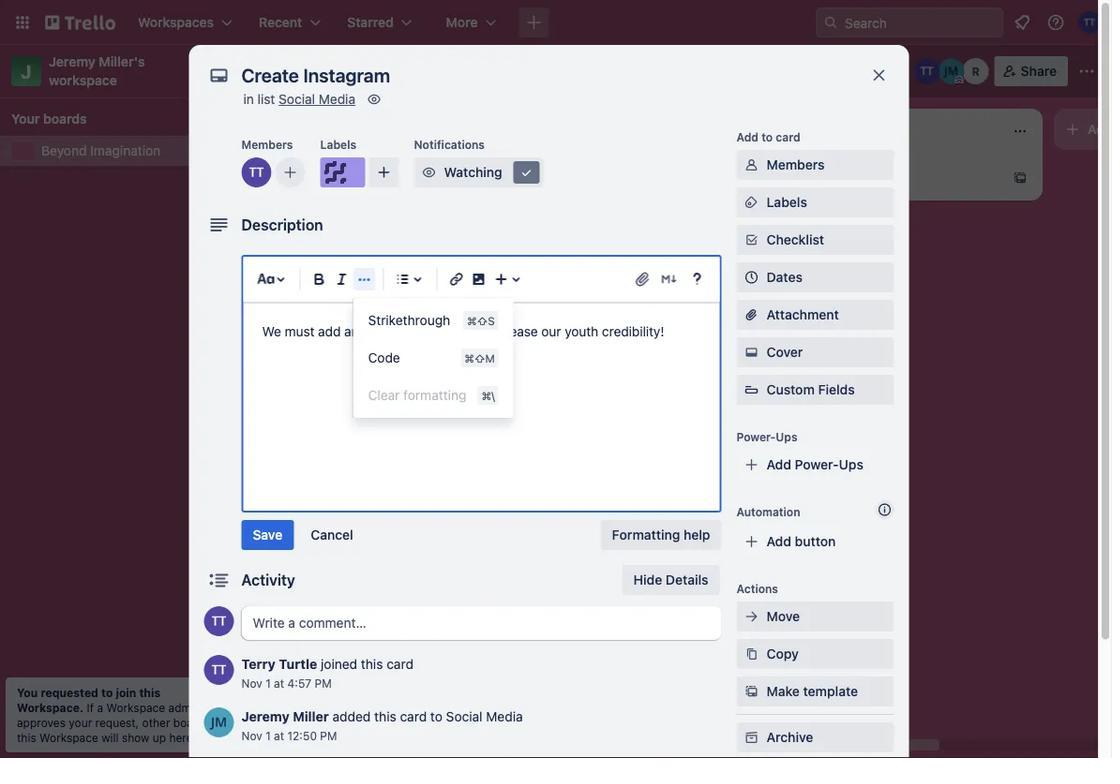 Task type: describe. For each thing, give the bounding box(es) containing it.
terry
[[242, 657, 276, 673]]

1 vertical spatial terry turtle (terryturtle) image
[[204, 607, 234, 637]]

hide
[[634, 573, 663, 588]]

formatting
[[404, 388, 467, 403]]

card inside jeremy miller added this card to social media nov 1 at 12:50 pm
[[400, 710, 427, 725]]

thinking
[[540, 174, 592, 190]]

beyond inside the board name text box
[[268, 61, 329, 81]]

social media link
[[279, 91, 356, 107]]

open information menu image
[[1047, 13, 1066, 32]]

admin
[[168, 702, 201, 715]]

terry turtle (terryturtle) image left add members to card icon
[[242, 158, 272, 188]]

kickoff
[[274, 242, 316, 257]]

turtle
[[279, 657, 317, 673]]

share button
[[995, 56, 1069, 86]]

youth
[[565, 324, 599, 340]]

this inside terry turtle joined this card nov 1 at 4:57 pm
[[361, 657, 383, 673]]

nov 1 at 12:50 pm link
[[242, 730, 337, 743]]

sm image for cover
[[743, 343, 761, 362]]

add up labels link
[[826, 170, 850, 186]]

to inside "main content area, start typing to enter text." text field
[[472, 324, 484, 340]]

custom fields button
[[737, 381, 895, 400]]

workspace
[[49, 73, 117, 88]]

image image
[[468, 268, 490, 291]]

at inside terry turtle joined this card nov 1 at 4:57 pm
[[274, 677, 284, 691]]

checklist link
[[737, 225, 895, 255]]

in list social media
[[243, 91, 356, 107]]

to inside you requested to join this workspace.
[[101, 687, 113, 700]]

jeremy miller (jeremymiller198) image
[[204, 708, 234, 738]]

formatting help
[[612, 528, 711, 543]]

nov inside terry turtle joined this card nov 1 at 4:57 pm
[[242, 677, 262, 691]]

add left "italic ⌘i" icon
[[293, 283, 318, 298]]

up
[[153, 732, 166, 745]]

add inside add button button
[[767, 534, 792, 550]]

in inside the if a workspace admin approves your request, other boards in this workspace will show up here.
[[213, 717, 223, 730]]

jeremy for jeremy miller added this card to social media nov 1 at 12:50 pm
[[242, 710, 290, 725]]

fields
[[819, 382, 855, 398]]

your boards with 1 items element
[[11, 108, 223, 130]]

must
[[285, 324, 315, 340]]

jeremy for jeremy miller's workspace
[[49, 54, 96, 69]]

make
[[767, 684, 800, 700]]

miller
[[293, 710, 329, 725]]

card right bold ⌘b image
[[332, 283, 359, 298]]

nov 1 at 4:57 pm link
[[242, 677, 332, 691]]

card up members link
[[776, 130, 801, 144]]

this inside the if a workspace admin approves your request, other boards in this workspace will show up here.
[[17, 732, 36, 745]]

archive link
[[737, 723, 895, 753]]

activity
[[242, 572, 295, 590]]

clear
[[368, 388, 400, 403]]

attachment button
[[737, 300, 895, 330]]

a inside the if a workspace admin approves your request, other boards in this workspace will show up here.
[[97, 702, 103, 715]]

imagination inside the board name text box
[[333, 61, 428, 81]]

instagram
[[318, 174, 378, 190]]

1 horizontal spatial create from template… image
[[1013, 171, 1028, 186]]

show menu image
[[1078, 62, 1097, 81]]

approves
[[17, 717, 66, 730]]

actions
[[737, 583, 779, 596]]

to inside jeremy miller added this card to social media nov 1 at 12:50 pm
[[431, 710, 443, 725]]

you
[[17, 687, 38, 700]]

color: bold red, title: "thoughts" element
[[540, 161, 578, 169]]

social inside jeremy miller added this card to social media nov 1 at 12:50 pm
[[446, 710, 483, 725]]

filters button
[[828, 56, 900, 86]]

help
[[684, 528, 711, 543]]

create from template… image
[[480, 283, 495, 298]]

our
[[542, 324, 562, 340]]

make template link
[[737, 677, 895, 707]]

⌘\
[[482, 389, 495, 402]]

pm inside jeremy miller added this card to social media nov 1 at 12:50 pm
[[320, 730, 337, 743]]

beyond imagination inside the board name text box
[[268, 61, 428, 81]]

terry turtle (terryturtle) image left the r
[[914, 58, 941, 84]]

requested
[[41, 687, 98, 700]]

media inside jeremy miller added this card to social media nov 1 at 12:50 pm
[[486, 710, 523, 725]]

view markdown image
[[660, 270, 679, 289]]

copy
[[767, 647, 799, 662]]

sm image for make template
[[743, 683, 761, 702]]

Board name text field
[[259, 56, 438, 86]]

list
[[258, 91, 275, 107]]

sm image inside "copy" link
[[743, 645, 761, 664]]

credibility!
[[602, 324, 665, 340]]

here.
[[169, 732, 196, 745]]

members link
[[737, 150, 895, 180]]

0 vertical spatial a
[[854, 170, 861, 186]]

0 horizontal spatial social
[[279, 91, 315, 107]]

sm image for members
[[743, 156, 761, 175]]

hide details link
[[623, 566, 720, 596]]

another
[[344, 324, 391, 340]]

workspace.
[[17, 702, 84, 715]]

text styles image
[[255, 268, 277, 291]]

add up members link
[[737, 130, 759, 144]]

save
[[253, 528, 283, 543]]

move
[[767, 609, 800, 625]]

formatting
[[612, 528, 680, 543]]

1 horizontal spatial ups
[[839, 457, 864, 473]]

social
[[394, 324, 429, 340]]

this inside you requested to join this workspace.
[[139, 687, 161, 700]]

other
[[142, 717, 170, 730]]

cancel button
[[300, 521, 365, 551]]

add a card button for the right create from template… icon
[[796, 163, 1006, 193]]

joined
[[321, 657, 358, 673]]

jeremy miller added this card to social media nov 1 at 12:50 pm
[[242, 710, 523, 743]]

boards inside "your boards with 1 items" element
[[43, 111, 87, 127]]

1 inside jeremy miller added this card to social media nov 1 at 12:50 pm
[[266, 730, 271, 743]]

checklist
[[767, 232, 825, 248]]

add a card button for create from template… image on the left top of page
[[263, 276, 473, 306]]

kickoff meeting
[[274, 242, 369, 257]]

search image
[[824, 15, 839, 30]]

create instagram
[[274, 174, 378, 190]]

add inside add power-ups link
[[767, 457, 792, 473]]

you requested to join this workspace.
[[17, 687, 161, 715]]

watching button
[[414, 158, 544, 188]]

boards inside the if a workspace admin approves your request, other boards in this workspace will show up here.
[[173, 717, 210, 730]]

your boards
[[11, 111, 87, 127]]

to up members link
[[762, 130, 773, 144]]

cover
[[767, 345, 803, 360]]

your
[[11, 111, 40, 127]]

cancel
[[311, 528, 353, 543]]

jeremy miller (jeremymiller198) image
[[939, 58, 965, 84]]

attachment
[[767, 307, 839, 323]]

color: purple, title: none image
[[320, 158, 365, 188]]

color: purple, title: none image
[[274, 161, 311, 169]]



Task type: vqa. For each thing, say whether or not it's contained in the screenshot.
the our
yes



Task type: locate. For each thing, give the bounding box(es) containing it.
0 horizontal spatial jeremy
[[49, 54, 96, 69]]

thinking link
[[540, 173, 758, 191]]

add a card up labels link
[[826, 170, 892, 186]]

move link
[[737, 602, 895, 632]]

beyond down your boards
[[41, 143, 87, 159]]

0 vertical spatial add a card
[[826, 170, 892, 186]]

create instagram link
[[274, 173, 492, 191]]

beyond imagination down "your boards with 1 items" element
[[41, 143, 161, 159]]

pm right 4:57
[[315, 677, 332, 691]]

a right if
[[97, 702, 103, 715]]

Main content area, start typing to enter text. text field
[[262, 321, 701, 343]]

add a card
[[826, 170, 892, 186], [293, 283, 359, 298]]

request,
[[95, 717, 139, 730]]

editor toolbar toolbar
[[251, 265, 713, 418]]

0 vertical spatial media
[[319, 91, 356, 107]]

1 inside terry turtle joined this card nov 1 at 4:57 pm
[[266, 677, 271, 691]]

boards
[[43, 111, 87, 127], [173, 717, 210, 730]]

imagination
[[333, 61, 428, 81], [90, 143, 161, 159]]

add power-ups
[[767, 457, 864, 473]]

4:57
[[287, 677, 312, 691]]

1 vertical spatial media
[[486, 710, 523, 725]]

0 vertical spatial jeremy
[[49, 54, 96, 69]]

1 vertical spatial nov
[[242, 730, 262, 743]]

2 nov from the top
[[242, 730, 262, 743]]

0 horizontal spatial in
[[213, 717, 223, 730]]

add to card
[[737, 130, 801, 144]]

0 vertical spatial in
[[243, 91, 254, 107]]

add button
[[767, 534, 836, 550]]

ups up add power-ups
[[776, 431, 798, 444]]

template
[[804, 684, 859, 700]]

0 horizontal spatial create from template… image
[[747, 216, 762, 231]]

sm image inside make template link
[[743, 683, 761, 702]]

1 vertical spatial labels
[[767, 195, 808, 210]]

1 vertical spatial jeremy
[[242, 710, 290, 725]]

2 at from the top
[[274, 730, 284, 743]]

0 horizontal spatial ups
[[776, 431, 798, 444]]

terry turtle (terryturtle) image left terry
[[204, 656, 234, 686]]

kickoff meeting link
[[274, 240, 492, 259]]

boards down admin
[[173, 717, 210, 730]]

None text field
[[232, 58, 851, 92]]

0 horizontal spatial add a card button
[[263, 276, 473, 306]]

1 horizontal spatial jeremy
[[242, 710, 290, 725]]

1 vertical spatial in
[[213, 717, 223, 730]]

terry turtle (terryturtle) image down watching button
[[473, 195, 495, 218]]

0 notifications image
[[1011, 11, 1034, 34]]

at inside jeremy miller added this card to social media nov 1 at 12:50 pm
[[274, 730, 284, 743]]

dates
[[767, 270, 803, 285]]

1 horizontal spatial power-
[[795, 457, 839, 473]]

add power-ups link
[[737, 450, 895, 480]]

card inside terry turtle joined this card nov 1 at 4:57 pm
[[387, 657, 414, 673]]

0 horizontal spatial terry turtle (terryturtle) image
[[204, 607, 234, 637]]

create from template… image
[[1013, 171, 1028, 186], [747, 216, 762, 231]]

sm image
[[743, 156, 761, 175], [420, 163, 439, 182], [743, 343, 761, 362], [743, 608, 761, 627], [743, 683, 761, 702]]

0 vertical spatial power-
[[737, 431, 776, 444]]

1 horizontal spatial workspace
[[106, 702, 165, 715]]

0 horizontal spatial boards
[[43, 111, 87, 127]]

a
[[854, 170, 861, 186], [321, 283, 328, 298], [97, 702, 103, 715]]

labels link
[[737, 188, 895, 218]]

members down add to card
[[767, 157, 825, 173]]

imagination down "your boards with 1 items" element
[[90, 143, 161, 159]]

automation
[[737, 506, 801, 519]]

workspace down join
[[106, 702, 165, 715]]

add inside add button
[[1088, 121, 1113, 137]]

in left list
[[243, 91, 254, 107]]

pm down miller
[[320, 730, 337, 743]]

card right added
[[400, 710, 427, 725]]

sm image left color: bold red, title: "thoughts" element
[[517, 163, 536, 182]]

1 vertical spatial ups
[[839, 457, 864, 473]]

group inside editor toolbar toolbar
[[353, 302, 514, 415]]

1 horizontal spatial members
[[767, 157, 825, 173]]

0 horizontal spatial add a card
[[293, 283, 359, 298]]

join
[[116, 687, 136, 700]]

sm image down actions
[[743, 608, 761, 627]]

0 horizontal spatial imagination
[[90, 143, 161, 159]]

custom fields
[[767, 382, 855, 398]]

1 left 12:50
[[266, 730, 271, 743]]

add down automation
[[767, 534, 792, 550]]

beyond imagination
[[268, 61, 428, 81], [41, 143, 161, 159]]

pm inside terry turtle joined this card nov 1 at 4:57 pm
[[315, 677, 332, 691]]

sm image left copy
[[743, 645, 761, 664]]

workspace
[[106, 702, 165, 715], [39, 732, 98, 745]]

in right other
[[213, 717, 223, 730]]

your
[[69, 717, 92, 730]]

beyond imagination link
[[41, 142, 233, 160]]

imagination inside beyond imagination link
[[90, 143, 161, 159]]

group containing strikethrough
[[353, 302, 514, 415]]

add a card up add on the top
[[293, 283, 359, 298]]

lists image
[[392, 268, 414, 291]]

this down approves
[[17, 732, 36, 745]]

labels up checklist
[[767, 195, 808, 210]]

1 horizontal spatial add a card button
[[796, 163, 1006, 193]]

1 vertical spatial workspace
[[39, 732, 98, 745]]

1 vertical spatial 1
[[266, 730, 271, 743]]

1 vertical spatial imagination
[[90, 143, 161, 159]]

this right join
[[139, 687, 161, 700]]

this right 'joined'
[[361, 657, 383, 673]]

details
[[666, 573, 709, 588]]

to
[[762, 130, 773, 144], [472, 324, 484, 340], [101, 687, 113, 700], [431, 710, 443, 725]]

power- down custom
[[737, 431, 776, 444]]

0 horizontal spatial workspace
[[39, 732, 98, 745]]

nov right jeremy miller (jeremymiller198) icon
[[242, 730, 262, 743]]

open help dialog image
[[686, 268, 709, 291]]

beyond
[[268, 61, 329, 81], [41, 143, 87, 159]]

sm image inside cover link
[[743, 343, 761, 362]]

Write a comment text field
[[242, 607, 722, 641]]

0 vertical spatial beyond imagination
[[268, 61, 428, 81]]

1 horizontal spatial media
[[486, 710, 523, 725]]

1 vertical spatial add a card
[[293, 283, 359, 298]]

0 vertical spatial social
[[279, 91, 315, 107]]

add button
[[1055, 109, 1113, 150]]

1 1 from the top
[[266, 677, 271, 691]]

nov down terry
[[242, 677, 262, 691]]

sm image inside watching button
[[517, 163, 536, 182]]

sm image left the archive
[[743, 729, 761, 748]]

0 vertical spatial add a card button
[[796, 163, 1006, 193]]

filters
[[856, 63, 895, 79]]

terry turtle (terryturtle) image
[[914, 58, 941, 84], [242, 158, 272, 188], [473, 195, 495, 218], [204, 656, 234, 686]]

at left 4:57
[[274, 677, 284, 691]]

beyond up in list social media
[[268, 61, 329, 81]]

1 horizontal spatial boards
[[173, 717, 210, 730]]

1 horizontal spatial beyond imagination
[[268, 61, 428, 81]]

1 horizontal spatial social
[[446, 710, 483, 725]]

0 horizontal spatial labels
[[320, 138, 357, 151]]

increase
[[488, 324, 538, 340]]

1 horizontal spatial terry turtle (terryturtle) image
[[1079, 11, 1101, 34]]

nov inside jeremy miller added this card to social media nov 1 at 12:50 pm
[[242, 730, 262, 743]]

1 vertical spatial members
[[767, 157, 825, 173]]

1
[[266, 677, 271, 691], [266, 730, 271, 743]]

power-
[[737, 431, 776, 444], [795, 457, 839, 473]]

1 vertical spatial add a card button
[[263, 276, 473, 306]]

sm image inside members link
[[743, 156, 761, 175]]

card right 'joined'
[[387, 657, 414, 673]]

imagination up social media link
[[333, 61, 428, 81]]

beyond imagination up social media link
[[268, 61, 428, 81]]

sm image down add to card
[[743, 156, 761, 175]]

jeremy inside jeremy miller added this card to social media nov 1 at 12:50 pm
[[242, 710, 290, 725]]

0 horizontal spatial beyond imagination
[[41, 143, 161, 159]]

more formatting image
[[353, 268, 376, 291]]

0 vertical spatial nov
[[242, 677, 262, 691]]

strikethrough
[[368, 313, 451, 328]]

1 vertical spatial power-
[[795, 457, 839, 473]]

meeting
[[320, 242, 369, 257]]

⌘⇧m
[[465, 352, 495, 365]]

sm image
[[794, 56, 821, 83], [365, 90, 384, 109], [517, 163, 536, 182], [743, 193, 761, 212], [743, 231, 761, 250], [743, 645, 761, 664], [743, 729, 761, 748]]

0 vertical spatial members
[[242, 138, 293, 151]]

miller's
[[99, 54, 145, 69]]

0 vertical spatial ups
[[776, 431, 798, 444]]

Search field
[[839, 8, 1003, 37]]

jeremy up workspace on the top left of the page
[[49, 54, 96, 69]]

back to home image
[[45, 8, 115, 38]]

jeremy inside jeremy miller's workspace
[[49, 54, 96, 69]]

card up labels link
[[865, 170, 892, 186]]

link image
[[445, 268, 468, 291]]

1 vertical spatial beyond
[[41, 143, 87, 159]]

sm image for watching
[[420, 163, 439, 182]]

1 vertical spatial pm
[[320, 730, 337, 743]]

0 horizontal spatial a
[[97, 702, 103, 715]]

sm image inside watching button
[[420, 163, 439, 182]]

1 horizontal spatial labels
[[767, 195, 808, 210]]

0 horizontal spatial members
[[242, 138, 293, 151]]

1 horizontal spatial add a card
[[826, 170, 892, 186]]

sm image inside move link
[[743, 608, 761, 627]]

1 vertical spatial social
[[446, 710, 483, 725]]

we must add another social media to increase our youth credibility!
[[262, 324, 665, 340]]

hide details
[[634, 573, 709, 588]]

0 vertical spatial imagination
[[333, 61, 428, 81]]

this inside jeremy miller added this card to social media nov 1 at 12:50 pm
[[375, 710, 397, 725]]

share
[[1021, 63, 1057, 79]]

sm image left checklist
[[743, 231, 761, 250]]

media
[[432, 324, 469, 340]]

power- down power-ups
[[795, 457, 839, 473]]

1 horizontal spatial in
[[243, 91, 254, 107]]

create
[[274, 174, 314, 190]]

create board or workspace image
[[525, 13, 544, 32]]

dates button
[[737, 263, 895, 293]]

add
[[318, 324, 341, 340]]

1 horizontal spatial imagination
[[333, 61, 428, 81]]

add down show menu icon
[[1088, 121, 1113, 137]]

1 vertical spatial beyond imagination
[[41, 143, 161, 159]]

watching
[[444, 165, 503, 180]]

1 vertical spatial boards
[[173, 717, 210, 730]]

sm image left make
[[743, 683, 761, 702]]

a left "italic ⌘i" icon
[[321, 283, 328, 298]]

sm image left cover
[[743, 343, 761, 362]]

formatting help link
[[601, 521, 722, 551]]

power-ups
[[737, 431, 798, 444]]

1 vertical spatial at
[[274, 730, 284, 743]]

0 vertical spatial labels
[[320, 138, 357, 151]]

0 horizontal spatial media
[[319, 91, 356, 107]]

workspace down your
[[39, 732, 98, 745]]

2 1 from the top
[[266, 730, 271, 743]]

1 at from the top
[[274, 677, 284, 691]]

1 horizontal spatial beyond
[[268, 61, 329, 81]]

sm image down "notifications"
[[420, 163, 439, 182]]

1 nov from the top
[[242, 677, 262, 691]]

attach and insert link image
[[634, 270, 653, 289]]

0 vertical spatial workspace
[[106, 702, 165, 715]]

sm image down the board name text box
[[365, 90, 384, 109]]

labels up color: purple, title: none icon
[[320, 138, 357, 151]]

sm image for move
[[743, 608, 761, 627]]

ups down fields
[[839, 457, 864, 473]]

primary element
[[0, 0, 1113, 45]]

this right added
[[375, 710, 397, 725]]

r
[[972, 65, 980, 78]]

sm image inside labels link
[[743, 193, 761, 212]]

italic ⌘i image
[[331, 268, 353, 291]]

0 vertical spatial at
[[274, 677, 284, 691]]

to up ⌘⇧m
[[472, 324, 484, 340]]

0 vertical spatial 1
[[266, 677, 271, 691]]

0 horizontal spatial power-
[[737, 431, 776, 444]]

group
[[353, 302, 514, 415]]

2 horizontal spatial a
[[854, 170, 861, 186]]

sm image inside archive link
[[743, 729, 761, 748]]

12:50
[[287, 730, 317, 743]]

clear formatting
[[368, 388, 467, 403]]

sm image left the filters button
[[794, 56, 821, 83]]

beyond inside beyond imagination link
[[41, 143, 87, 159]]

1 horizontal spatial a
[[321, 283, 328, 298]]

0 vertical spatial beyond
[[268, 61, 329, 81]]

description
[[242, 216, 323, 234]]

ups
[[776, 431, 798, 444], [839, 457, 864, 473]]

to right added
[[431, 710, 443, 725]]

if
[[87, 702, 94, 715]]

sm image inside the checklist 'link'
[[743, 231, 761, 250]]

2 vertical spatial a
[[97, 702, 103, 715]]

to left join
[[101, 687, 113, 700]]

add members to card image
[[283, 163, 298, 182]]

will
[[101, 732, 119, 745]]

jeremy up nov 1 at 12:50 pm link
[[242, 710, 290, 725]]

0 vertical spatial create from template… image
[[1013, 171, 1028, 186]]

at left 12:50
[[274, 730, 284, 743]]

in
[[243, 91, 254, 107], [213, 717, 223, 730]]

nov
[[242, 677, 262, 691], [242, 730, 262, 743]]

sm image down add to card
[[743, 193, 761, 212]]

a up labels link
[[854, 170, 861, 186]]

0 vertical spatial terry turtle (terryturtle) image
[[1079, 11, 1101, 34]]

1 vertical spatial create from template… image
[[747, 216, 762, 231]]

cover link
[[737, 338, 895, 368]]

add down power-ups
[[767, 457, 792, 473]]

⌘⇧s
[[467, 314, 495, 327]]

if a workspace admin approves your request, other boards in this workspace will show up here.
[[17, 702, 223, 745]]

save button
[[242, 521, 294, 551]]

rubyanndersson (rubyanndersson) image
[[963, 58, 989, 84]]

members up color: purple, title: none image
[[242, 138, 293, 151]]

terry turtle (terryturtle) image
[[1079, 11, 1101, 34], [204, 607, 234, 637]]

add button button
[[737, 527, 895, 557]]

0 vertical spatial pm
[[315, 677, 332, 691]]

1 vertical spatial a
[[321, 283, 328, 298]]

we
[[262, 324, 281, 340]]

1 down terry
[[266, 677, 271, 691]]

0 vertical spatial boards
[[43, 111, 87, 127]]

boards right your
[[43, 111, 87, 127]]

0 horizontal spatial beyond
[[41, 143, 87, 159]]

notifications
[[414, 138, 485, 151]]

members inside members link
[[767, 157, 825, 173]]

bold ⌘b image
[[308, 268, 331, 291]]

code
[[368, 350, 400, 366]]

show
[[122, 732, 150, 745]]

jeremy
[[49, 54, 96, 69], [242, 710, 290, 725]]

custom
[[767, 382, 815, 398]]



